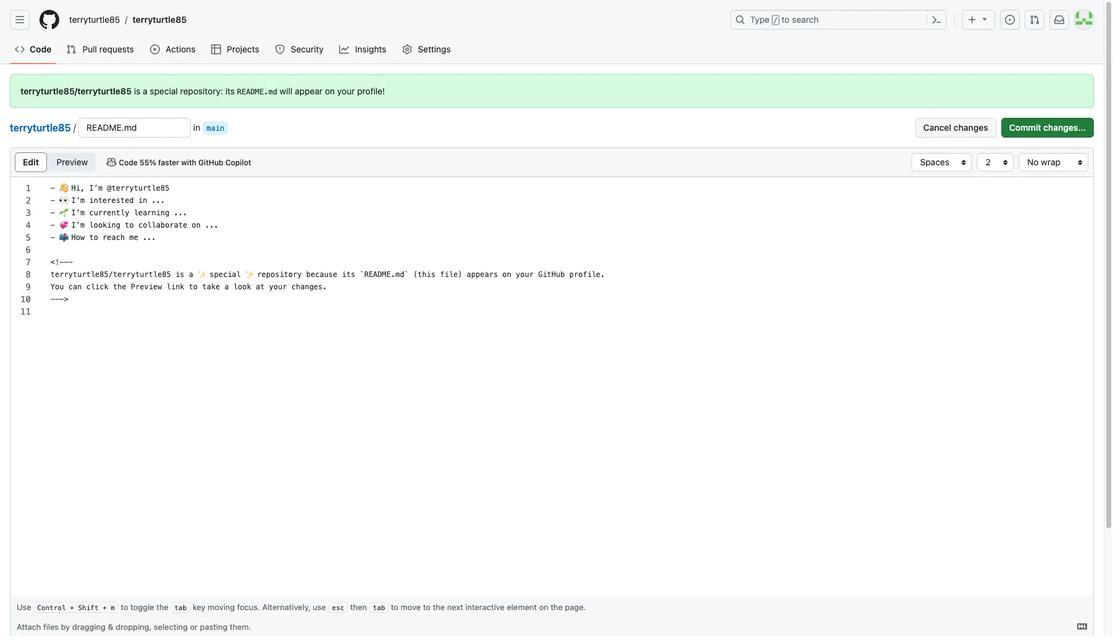 Task type: locate. For each thing, give the bounding box(es) containing it.
1 horizontal spatial /
[[125, 15, 128, 25]]

2 horizontal spatial your
[[516, 270, 534, 279]]

your
[[337, 86, 355, 96], [516, 270, 534, 279], [269, 283, 287, 291]]

0 horizontal spatial code
[[30, 44, 51, 54]]

1 horizontal spatial a
[[189, 270, 193, 279]]

faster
[[158, 158, 179, 167]]

code right copilot icon
[[119, 158, 138, 167]]

/ for terryturtle85
[[125, 15, 128, 25]]

use
[[17, 603, 31, 612]]

- 👋 hi, i'm @terryturtle85 - 👀 i'm interested in ... - 🌱 i'm currently learning ... - 💞️ i'm looking to collaborate on ... - 📫 how to reach me ...
[[51, 184, 219, 242]]

1 vertical spatial code
[[119, 158, 138, 167]]

settings
[[418, 44, 451, 54]]

changes...
[[1043, 123, 1086, 133]]

type / to search
[[750, 15, 819, 25]]

+ left m
[[103, 604, 107, 612]]

gear image
[[402, 44, 412, 54]]

to right link
[[189, 283, 198, 291]]

projects
[[227, 44, 259, 54]]

terryturtle85/terryturtle85 inside <!--- terryturtle85/terryturtle85 is a ✨ special ✨ repository because its `readme.md` (this file) appears on your github profile. you can click the preview link to take a look at your changes. --->
[[51, 270, 171, 279]]

✨ up take in the top left of the page
[[198, 270, 205, 279]]

to right m
[[121, 603, 128, 612]]

5
[[26, 232, 31, 243]]

shield image
[[275, 44, 285, 54]]

1 horizontal spatial in
[[193, 123, 200, 133]]

... up collaborate
[[174, 209, 187, 217]]

0 horizontal spatial ✨
[[198, 270, 205, 279]]

learning
[[134, 209, 169, 217]]

m
[[111, 604, 115, 612]]

in main
[[193, 123, 224, 133]]

1 horizontal spatial ✨
[[245, 270, 253, 279]]

0 horizontal spatial preview
[[57, 157, 88, 167]]

is inside <!--- terryturtle85/terryturtle85 is a ✨ special ✨ repository because its `readme.md` (this file) appears on your github profile. you can click the preview link to take a look at your changes. --->
[[175, 270, 184, 279]]

/
[[125, 15, 128, 25], [773, 16, 778, 25], [73, 122, 76, 134]]

none text field containing -
[[41, 177, 1093, 320]]

1 ✨ from the left
[[198, 270, 205, 279]]

dragging
[[72, 622, 106, 632]]

1 + from the left
[[70, 604, 74, 612]]

hi,
[[71, 184, 85, 193]]

your right the appears
[[516, 270, 534, 279]]

2 vertical spatial your
[[269, 283, 287, 291]]

is up file name "text box"
[[134, 86, 140, 96]]

/ inside type / to search
[[773, 16, 778, 25]]

its left readme.md
[[225, 86, 235, 96]]

projects link
[[206, 40, 265, 59]]

list
[[64, 10, 723, 30]]

actions
[[166, 44, 196, 54]]

use control + shift + m to toggle the tab key moving focus. alternatively, use esc then tab to move to the next interactive element on the page.
[[17, 603, 586, 612]]

github left profile. at the right
[[538, 270, 565, 279]]

the right toggle
[[156, 603, 168, 612]]

on right the appears
[[502, 270, 511, 279]]

how
[[71, 233, 85, 242]]

github right with
[[198, 158, 223, 167]]

copilot
[[225, 158, 251, 167]]

terryturtle85 up play image
[[132, 15, 187, 25]]

graph image
[[339, 44, 349, 54]]

preview up the hi,
[[57, 157, 88, 167]]

git pull request image left the pull
[[66, 44, 76, 54]]

edit
[[23, 157, 39, 167]]

0 horizontal spatial in
[[138, 196, 147, 205]]

your down repository
[[269, 283, 287, 291]]

1 horizontal spatial tab
[[373, 604, 385, 612]]

is
[[134, 86, 140, 96], [175, 270, 184, 279]]

list containing terryturtle85 / terryturtle85
[[64, 10, 723, 30]]

1 vertical spatial special
[[210, 270, 241, 279]]

2 tab from the left
[[373, 604, 385, 612]]

pull requests link
[[61, 40, 140, 59]]

1 vertical spatial is
[[175, 270, 184, 279]]

7
[[26, 257, 31, 267]]

2 ✨ from the left
[[245, 270, 253, 279]]

0 vertical spatial git pull request image
[[1030, 15, 1040, 25]]

1 horizontal spatial +
[[103, 604, 107, 612]]

in left main
[[193, 123, 200, 133]]

profile!
[[357, 86, 385, 96]]

1 vertical spatial in
[[138, 196, 147, 205]]

0 vertical spatial terryturtle85/terryturtle85
[[20, 86, 132, 96]]

github inside <!--- terryturtle85/terryturtle85 is a ✨ special ✨ repository because its `readme.md` (this file) appears on your github profile. you can click the preview link to take a look at your changes. --->
[[538, 270, 565, 279]]

0 horizontal spatial is
[[134, 86, 140, 96]]

to right how
[[89, 233, 98, 242]]

2 horizontal spatial /
[[773, 16, 778, 25]]

commit
[[1009, 123, 1041, 133]]

in
[[193, 123, 200, 133], [138, 196, 147, 205]]

11
[[20, 307, 31, 317]]

/ up "preview" button
[[73, 122, 76, 134]]

cancel changes
[[923, 123, 988, 133]]

terryturtle85/terryturtle85
[[20, 86, 132, 96], [51, 270, 171, 279]]

page.
[[565, 603, 586, 612]]

to left search
[[782, 15, 790, 25]]

0 horizontal spatial tab
[[174, 604, 187, 612]]

on inside <!--- terryturtle85/terryturtle85 is a ✨ special ✨ repository because its `readme.md` (this file) appears on your github profile. you can click the preview link to take a look at your changes. --->
[[502, 270, 511, 279]]

code right code icon
[[30, 44, 51, 54]]

or
[[190, 622, 198, 632]]

tab left key
[[174, 604, 187, 612]]

to
[[782, 15, 790, 25], [125, 221, 134, 230], [89, 233, 98, 242], [189, 283, 198, 291], [121, 603, 128, 612], [391, 603, 399, 612], [423, 603, 431, 612]]

tab
[[174, 604, 187, 612], [373, 604, 385, 612]]

💞️
[[59, 221, 67, 230]]

0 horizontal spatial git pull request image
[[66, 44, 76, 54]]

... right collaborate
[[205, 221, 219, 230]]

0 vertical spatial code
[[30, 44, 51, 54]]

/ right type
[[773, 16, 778, 25]]

2
[[26, 195, 31, 206]]

terryturtle85
[[69, 15, 120, 25], [132, 15, 187, 25], [10, 122, 71, 134]]

code inside code link
[[30, 44, 51, 54]]

your left the profile!
[[337, 86, 355, 96]]

you
[[51, 283, 64, 291]]

i'm
[[89, 184, 103, 193], [71, 196, 85, 205], [71, 209, 85, 217], [71, 221, 85, 230]]

special
[[150, 86, 178, 96], [210, 270, 241, 279]]

can
[[68, 283, 82, 291]]

1 vertical spatial preview
[[131, 283, 162, 291]]

main
[[207, 124, 224, 132]]

git pull request image left notifications image
[[1030, 15, 1040, 25]]

styling with markdown is supported image
[[1077, 622, 1087, 632]]

on inside use control + shift + m to toggle the tab key moving focus. alternatively, use esc then tab to move to the next interactive element on the page.
[[539, 603, 549, 612]]

1
[[26, 183, 31, 193]]

tab right then
[[373, 604, 385, 612]]

None text field
[[41, 177, 1093, 320]]

the right click
[[113, 283, 126, 291]]

code
[[30, 44, 51, 54], [119, 158, 138, 167]]

terryturtle85 up edit
[[10, 122, 71, 134]]

1 horizontal spatial is
[[175, 270, 184, 279]]

1 horizontal spatial preview
[[131, 283, 162, 291]]

appears
[[467, 270, 498, 279]]

0 horizontal spatial github
[[198, 158, 223, 167]]

element
[[507, 603, 537, 612]]

appear
[[295, 86, 323, 96]]

0 horizontal spatial its
[[225, 86, 235, 96]]

on right collaborate
[[192, 221, 201, 230]]

+
[[70, 604, 74, 612], [103, 604, 107, 612]]

-
[[51, 184, 55, 193], [51, 196, 55, 205], [51, 209, 55, 217], [51, 221, 55, 230], [51, 233, 55, 242], [64, 258, 68, 267], [68, 258, 73, 267], [51, 295, 55, 304], [55, 295, 59, 304], [59, 295, 64, 304]]

0 horizontal spatial your
[[269, 283, 287, 291]]

8
[[26, 269, 31, 280]]

0 vertical spatial is
[[134, 86, 140, 96]]

0 vertical spatial its
[[225, 86, 235, 96]]

2 vertical spatial a
[[224, 283, 229, 291]]

its right because
[[342, 270, 355, 279]]

✨ up look
[[245, 270, 253, 279]]

in down '@terryturtle85'
[[138, 196, 147, 205]]

git pull request image
[[1030, 15, 1040, 25], [66, 44, 76, 54]]

toggle
[[130, 603, 154, 612]]

1 vertical spatial terryturtle85/terryturtle85
[[51, 270, 171, 279]]

0 vertical spatial preview
[[57, 157, 88, 167]]

is up link
[[175, 270, 184, 279]]

1 horizontal spatial its
[[342, 270, 355, 279]]

1 vertical spatial git pull request image
[[66, 44, 76, 54]]

terryturtle85/terryturtle85 up click
[[51, 270, 171, 279]]

10
[[20, 294, 31, 304]]

1 vertical spatial its
[[342, 270, 355, 279]]

special left repository:
[[150, 86, 178, 96]]

0 horizontal spatial special
[[150, 86, 178, 96]]

1 horizontal spatial code
[[119, 158, 138, 167]]

55%
[[140, 158, 156, 167]]

0 vertical spatial your
[[337, 86, 355, 96]]

on right element
[[539, 603, 549, 612]]

special up take in the top left of the page
[[210, 270, 241, 279]]

profile.
[[569, 270, 605, 279]]

focus.
[[237, 603, 260, 612]]

reach
[[103, 233, 125, 242]]

2 horizontal spatial a
[[224, 283, 229, 291]]

File name text field
[[79, 119, 190, 137]]

terryturtle85/terryturtle85 down the pull
[[20, 86, 132, 96]]

play image
[[150, 44, 160, 54]]

/ inside terryturtle85 / terryturtle85
[[125, 15, 128, 25]]

terryturtle85 for terryturtle85 / terryturtle85
[[69, 15, 120, 25]]

preview left link
[[131, 283, 162, 291]]

1 horizontal spatial special
[[210, 270, 241, 279]]

0 vertical spatial special
[[150, 86, 178, 96]]

the inside <!--- terryturtle85/terryturtle85 is a ✨ special ✨ repository because its `readme.md` (this file) appears on your github profile. you can click the preview link to take a look at your changes. --->
[[113, 283, 126, 291]]

a
[[143, 86, 147, 96], [189, 270, 193, 279], [224, 283, 229, 291]]

terryturtle85 up the pull
[[69, 15, 120, 25]]

copilot image
[[107, 157, 116, 167]]

commit changes... button
[[1001, 118, 1094, 138]]

pasting
[[200, 622, 228, 632]]

i'm right 🌱
[[71, 209, 85, 217]]

preview
[[57, 157, 88, 167], [131, 283, 162, 291]]

shift
[[78, 604, 98, 612]]

code for code 55% faster with github copilot
[[119, 158, 138, 167]]

0 horizontal spatial +
[[70, 604, 74, 612]]

the
[[113, 283, 126, 291], [156, 603, 168, 612], [433, 603, 445, 612], [551, 603, 563, 612]]

None file field
[[10, 618, 1093, 637]]

1 horizontal spatial github
[[538, 270, 565, 279]]

by
[[61, 622, 70, 632]]

0 vertical spatial a
[[143, 86, 147, 96]]

0 vertical spatial github
[[198, 158, 223, 167]]

terryturtle85 link up edit
[[10, 122, 71, 134]]

+ left shift
[[70, 604, 74, 612]]

/ for type
[[773, 16, 778, 25]]

/ up requests
[[125, 15, 128, 25]]

1 vertical spatial github
[[538, 270, 565, 279]]

code 55% faster with github copilot
[[119, 158, 251, 167]]

code inside code 55% faster with github copilot popup button
[[119, 158, 138, 167]]

will
[[280, 86, 292, 96]]

terryturtle85 link up play image
[[128, 10, 192, 30]]

preview inside button
[[57, 157, 88, 167]]



Task type: describe. For each thing, give the bounding box(es) containing it.
interactive
[[465, 603, 505, 612]]

📫
[[59, 233, 67, 242]]

link
[[167, 283, 184, 291]]

click
[[86, 283, 109, 291]]

cancel changes link
[[915, 118, 996, 138]]

next
[[447, 603, 463, 612]]

edit button
[[15, 152, 47, 172]]

on inside - 👋 hi, i'm @terryturtle85 - 👀 i'm interested in ... - 🌱 i'm currently learning ... - 💞️ i'm looking to collaborate on ... - 📫 how to reach me ...
[[192, 221, 201, 230]]

at
[[256, 283, 265, 291]]

repository:
[[180, 86, 223, 96]]

alternatively,
[[262, 603, 311, 612]]

readme.md
[[237, 87, 277, 96]]

2 + from the left
[[103, 604, 107, 612]]

esc
[[332, 604, 344, 612]]

pull requests
[[82, 44, 134, 54]]

security link
[[270, 40, 329, 59]]

currently
[[89, 209, 129, 217]]

edit mode element
[[15, 152, 97, 172]]

the left the next
[[433, 603, 445, 612]]

main link
[[203, 121, 228, 135]]

i'm right the hi,
[[89, 184, 103, 193]]

move
[[401, 603, 421, 612]]

to up the me
[[125, 221, 134, 230]]

terryturtle85/terryturtle85 is a special repository: its readme.md will appear on your profile!
[[20, 86, 385, 96]]

0 horizontal spatial /
[[73, 122, 76, 134]]

search
[[792, 15, 819, 25]]

@terryturtle85
[[107, 184, 169, 193]]

preview button
[[48, 152, 97, 172]]

<!-
[[51, 258, 64, 267]]

0 horizontal spatial a
[[143, 86, 147, 96]]

dropping,
[[116, 622, 152, 632]]

terryturtle85 link up the pull
[[64, 10, 125, 30]]

(this
[[413, 270, 436, 279]]

to inside <!--- terryturtle85/terryturtle85 is a ✨ special ✨ repository because its `readme.md` (this file) appears on your github profile. you can click the preview link to take a look at your changes. --->
[[189, 283, 198, 291]]

code image
[[15, 44, 25, 54]]

requests
[[99, 44, 134, 54]]

selecting
[[154, 622, 188, 632]]

files
[[43, 622, 59, 632]]

to right the move
[[423, 603, 431, 612]]

security
[[291, 44, 324, 54]]

take
[[202, 283, 220, 291]]

special inside <!--- terryturtle85/terryturtle85 is a ✨ special ✨ repository because its `readme.md` (this file) appears on your github profile. you can click the preview link to take a look at your changes. --->
[[210, 270, 241, 279]]

type
[[750, 15, 770, 25]]

with
[[181, 158, 196, 167]]

issue opened image
[[1005, 15, 1015, 25]]

preview inside <!--- terryturtle85/terryturtle85 is a ✨ special ✨ repository because its `readme.md` (this file) appears on your github profile. you can click the preview link to take a look at your changes. --->
[[131, 283, 162, 291]]

1 horizontal spatial git pull request image
[[1030, 15, 1040, 25]]

&
[[108, 622, 113, 632]]

command palette image
[[932, 15, 942, 25]]

👀
[[59, 196, 67, 205]]

`readme.md`
[[360, 270, 409, 279]]

code for code
[[30, 44, 51, 54]]

its inside <!--- terryturtle85/terryturtle85 is a ✨ special ✨ repository because its `readme.md` (this file) appears on your github profile. you can click the preview link to take a look at your changes. --->
[[342, 270, 355, 279]]

github inside popup button
[[198, 158, 223, 167]]

triangle down image
[[980, 14, 990, 24]]

<!--- terryturtle85/terryturtle85 is a ✨ special ✨ repository because its `readme.md` (this file) appears on your github profile. you can click the preview link to take a look at your changes. --->
[[51, 258, 605, 304]]

homepage image
[[40, 10, 59, 30]]

... up learning
[[152, 196, 165, 205]]

attach
[[17, 622, 41, 632]]

me
[[129, 233, 138, 242]]

1 tab from the left
[[174, 604, 187, 612]]

table image
[[211, 44, 221, 54]]

6
[[26, 245, 31, 255]]

4
[[26, 220, 31, 230]]

... right the me
[[143, 233, 156, 242]]

attach files by dragging & dropping, selecting or pasting them.
[[17, 622, 251, 632]]

on right appear
[[325, 86, 335, 96]]

cancel
[[923, 123, 951, 133]]

1 vertical spatial a
[[189, 270, 193, 279]]

then
[[350, 603, 367, 612]]

interested
[[89, 196, 134, 205]]

moving
[[208, 603, 235, 612]]

plus image
[[967, 15, 977, 25]]

terryturtle85 for terryturtle85
[[10, 122, 71, 134]]

👋
[[59, 184, 67, 193]]

code 55% faster with github copilot button
[[101, 154, 257, 171]]

i'm down the hi,
[[71, 196, 85, 205]]

in inside - 👋 hi, i'm @terryturtle85 - 👀 i'm interested in ... - 🌱 i'm currently learning ... - 💞️ i'm looking to collaborate on ... - 📫 how to reach me ...
[[138, 196, 147, 205]]

1 vertical spatial your
[[516, 270, 534, 279]]

the left page.
[[551, 603, 563, 612]]

notifications image
[[1055, 15, 1064, 25]]

control
[[37, 604, 66, 612]]

to left the move
[[391, 603, 399, 612]]

look
[[233, 283, 251, 291]]

git pull request image inside pull requests link
[[66, 44, 76, 54]]

1 horizontal spatial your
[[337, 86, 355, 96]]

looking
[[89, 221, 120, 230]]

settings link
[[397, 40, 457, 59]]

use
[[313, 603, 326, 612]]

code link
[[10, 40, 56, 59]]

collaborate
[[138, 221, 187, 230]]

commit changes...
[[1009, 123, 1086, 133]]

3
[[26, 208, 31, 218]]

insights link
[[334, 40, 392, 59]]

because
[[306, 270, 337, 279]]

>
[[64, 295, 68, 304]]

styling with markdown is supported tooltip
[[1077, 622, 1087, 632]]

actions link
[[145, 40, 201, 59]]

key
[[193, 603, 205, 612]]

9
[[26, 282, 31, 292]]

0 vertical spatial in
[[193, 123, 200, 133]]

them.
[[230, 622, 251, 632]]

changes
[[954, 123, 988, 133]]

i'm up how
[[71, 221, 85, 230]]

insights
[[355, 44, 386, 54]]

changes.
[[291, 283, 327, 291]]



Task type: vqa. For each thing, say whether or not it's contained in the screenshot.
earn inside This is your contribution graph . Your first square is for joining GitHub and you'll earn more as you make additional contributions
no



